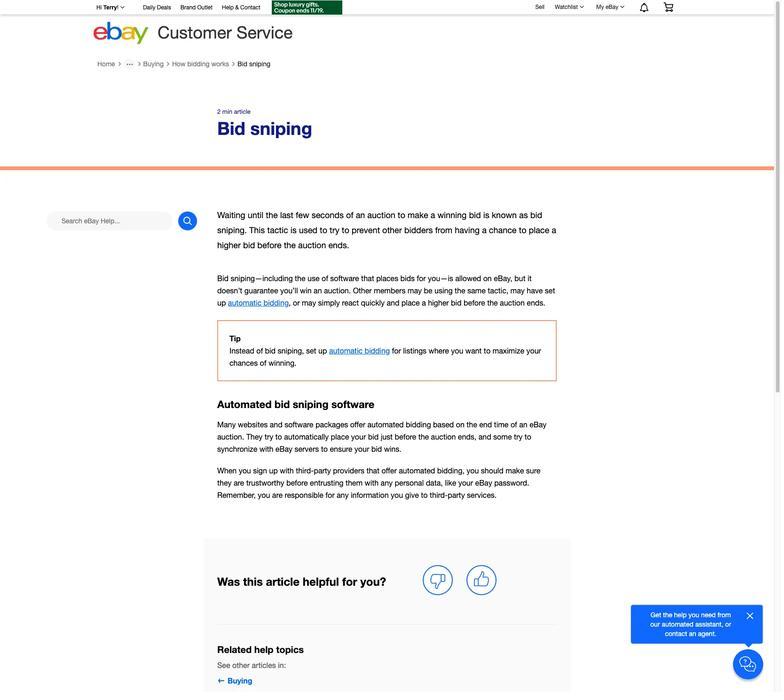 Task type: locate. For each thing, give the bounding box(es) containing it.
get the help you need from our automated assistant, or contact an agent.
[[651, 612, 732, 638]]

1 horizontal spatial automatic
[[329, 347, 363, 355]]

up down doesn't
[[217, 299, 226, 307]]

that right providers
[[367, 467, 380, 475]]

2 horizontal spatial place
[[529, 226, 550, 235]]

article
[[234, 108, 251, 115], [266, 575, 300, 589]]

brand outlet link
[[181, 3, 213, 13]]

and right websites
[[270, 421, 283, 429]]

ebay inside account navigation
[[606, 4, 619, 10]]

1 vertical spatial from
[[718, 612, 732, 619]]

0 vertical spatial place
[[529, 226, 550, 235]]

you inside get the help you need from our automated assistant, or contact an agent.
[[689, 612, 700, 619]]

websites
[[238, 421, 268, 429]]

0 vertical spatial and
[[387, 299, 400, 307]]

your
[[527, 347, 542, 355], [352, 433, 366, 441], [459, 479, 474, 488]]

1 vertical spatial automatic
[[329, 347, 363, 355]]

on up ends,
[[456, 421, 465, 429]]

auction. inside many websites and software packages offer automated bidding based on the end time of an ebay auction. they try to automatically place your bid just before the auction ends, and some try to synchronize with ebay servers to ensure your bid wins.
[[217, 433, 244, 441]]

like
[[445, 479, 457, 488]]

0 horizontal spatial article
[[234, 108, 251, 115]]

offer inside when you sign up with third-party providers that offer automated bidding, you should make sure they are trustworthy before entrusting them with any personal data, like your ebay password. remember, you are responsible for any information you give to third-party services.
[[382, 467, 397, 475]]

auction down used
[[298, 241, 326, 251]]

up right the sign
[[269, 467, 278, 475]]

this
[[249, 226, 265, 235]]

help & contact
[[222, 4, 261, 11]]

software up packages
[[332, 399, 375, 411]]

many websites and software packages offer automated bidding based on the end time of an ebay auction. they try to automatically place your bid just before the auction ends, and some try to synchronize with ebay servers to ensure your bid wins.
[[217, 421, 547, 454]]

1 vertical spatial sniping
[[251, 118, 312, 139]]

bid inside bid sniping—including the use of software that places bids for you—is allowed on ebay, but it doesn't guarantee you'll win an auction. other members may be using the same tactic, may have set up
[[217, 274, 229, 283]]

your inside when you sign up with third-party providers that offer automated bidding, you should make sure they are trustworthy before entrusting them with any personal data, like your ebay password. remember, you are responsible for any information you give to third-party services.
[[459, 479, 474, 488]]

auction down tactic,
[[500, 299, 525, 307]]

1 horizontal spatial buying
[[228, 677, 253, 686]]

help inside the bid sniping main content
[[255, 644, 274, 656]]

auction. inside bid sniping—including the use of software that places bids for you—is allowed on ebay, but it doesn't guarantee you'll win an auction. other members may be using the same tactic, may have set up
[[324, 287, 351, 295]]

0 vertical spatial from
[[436, 226, 453, 235]]

0 vertical spatial party
[[314, 467, 331, 475]]

0 horizontal spatial automatic bidding link
[[228, 299, 289, 307]]

0 vertical spatial make
[[408, 210, 429, 220]]

bid down min
[[217, 118, 246, 139]]

1 vertical spatial on
[[456, 421, 465, 429]]

bid down this on the left of the page
[[243, 241, 255, 251]]

service
[[237, 23, 293, 42]]

from inside get the help you need from our automated assistant, or contact an agent.
[[718, 612, 732, 619]]

entrusting
[[310, 479, 344, 488]]

0 vertical spatial on
[[484, 274, 492, 283]]

1 horizontal spatial on
[[484, 274, 492, 283]]

was
[[217, 575, 240, 589]]

2 vertical spatial up
[[269, 467, 278, 475]]

a
[[431, 210, 436, 220], [483, 226, 487, 235], [552, 226, 557, 235], [422, 299, 426, 307]]

automated up personal on the bottom right of the page
[[399, 467, 436, 475]]

bid up winning.
[[265, 347, 276, 355]]

auction inside many websites and software packages offer automated bidding based on the end time of an ebay auction. they try to automatically place your bid just before the auction ends, and some try to synchronize with ebay servers to ensure your bid wins.
[[431, 433, 456, 441]]

an inside bid sniping—including the use of software that places bids for you—is allowed on ebay, but it doesn't guarantee you'll win an auction. other members may be using the same tactic, may have set up
[[314, 287, 322, 295]]

an inside get the help you need from our automated assistant, or contact an agent.
[[690, 631, 697, 638]]

0 horizontal spatial from
[[436, 226, 453, 235]]

ends.
[[329, 241, 350, 251], [527, 299, 546, 307]]

buying left how
[[143, 60, 164, 68]]

1 horizontal spatial other
[[383, 226, 402, 235]]

packages
[[316, 421, 348, 429]]

auction.
[[324, 287, 351, 295], [217, 433, 244, 441]]

that inside bid sniping—including the use of software that places bids for you—is allowed on ebay, but it doesn't guarantee you'll win an auction. other members may be using the same tactic, may have set up
[[362, 274, 375, 283]]

software up automatically
[[285, 421, 314, 429]]

buying down see other articles in:
[[228, 677, 253, 686]]

an up prevent
[[356, 210, 365, 220]]

0 horizontal spatial or
[[293, 299, 300, 307]]

end
[[480, 421, 492, 429]]

higher down sniping.
[[217, 241, 241, 251]]

higher down the using
[[428, 299, 449, 307]]

is
[[484, 210, 490, 220], [291, 226, 297, 235]]

bid
[[238, 60, 248, 68], [217, 118, 246, 139], [217, 274, 229, 283]]

make
[[408, 210, 429, 220], [506, 467, 525, 475]]

using
[[435, 287, 453, 295]]

1 horizontal spatial any
[[381, 479, 393, 488]]

0 horizontal spatial help
[[255, 644, 274, 656]]

bids
[[401, 274, 415, 283]]

0 vertical spatial buying
[[143, 60, 164, 68]]

2 vertical spatial place
[[331, 433, 349, 441]]

1 horizontal spatial help
[[675, 612, 687, 619]]

and down members
[[387, 299, 400, 307]]

offer down wins.
[[382, 467, 397, 475]]

software for sniping
[[332, 399, 375, 411]]

are down trustworthy
[[272, 491, 283, 500]]

1 vertical spatial auction.
[[217, 433, 244, 441]]

0 vertical spatial automatic
[[228, 299, 262, 307]]

related
[[217, 644, 252, 656]]

bid up doesn't
[[217, 274, 229, 283]]

0 vertical spatial bid
[[238, 60, 248, 68]]

1 vertical spatial place
[[402, 299, 420, 307]]

0 horizontal spatial up
[[217, 299, 226, 307]]

0 horizontal spatial buying
[[143, 60, 164, 68]]

article right this
[[266, 575, 300, 589]]

1 vertical spatial with
[[280, 467, 294, 475]]

the
[[266, 210, 278, 220], [284, 241, 296, 251], [295, 274, 306, 283], [455, 287, 466, 295], [488, 299, 498, 307], [467, 421, 478, 429], [419, 433, 429, 441], [664, 612, 673, 619]]

on
[[484, 274, 492, 283], [456, 421, 465, 429]]

some
[[494, 433, 512, 441]]

bid inside tip instead of bid sniping, set up automatic bidding
[[265, 347, 276, 355]]

are up remember,
[[234, 479, 244, 488]]

ebay up 'services.'
[[476, 479, 493, 488]]

of right instead in the left of the page
[[257, 347, 263, 355]]

my
[[597, 4, 605, 10]]

bid
[[470, 210, 481, 220], [531, 210, 543, 220], [243, 241, 255, 251], [451, 299, 462, 307], [265, 347, 276, 355], [275, 399, 290, 411], [368, 433, 379, 441], [372, 445, 382, 454]]

offer up ensure your
[[351, 421, 366, 429]]

0 vertical spatial is
[[484, 210, 490, 220]]

of right use
[[322, 274, 329, 283]]

sure
[[527, 467, 541, 475]]

until
[[248, 210, 264, 220]]

password.
[[495, 479, 530, 488]]

an
[[356, 210, 365, 220], [314, 287, 322, 295], [520, 421, 528, 429], [690, 631, 697, 638]]

1 horizontal spatial your
[[459, 479, 474, 488]]

related help topics
[[217, 644, 304, 656]]

make inside the waiting until the last few seconds of an auction to make a winning bid is known as bid sniping. this tactic is used to try to prevent other bidders from having a chance to place a higher bid before the auction ends.
[[408, 210, 429, 220]]

offer inside many websites and software packages offer automated bidding based on the end time of an ebay auction. they try to automatically place your bid just before the auction ends, and some try to synchronize with ebay servers to ensure your bid wins.
[[351, 421, 366, 429]]

buying link
[[143, 60, 164, 68], [217, 677, 253, 686]]

you inside for listings where you want to maximize your chances of winning.
[[452, 347, 464, 355]]

your shopping cart image
[[664, 2, 675, 12]]

of inside tip instead of bid sniping, set up automatic bidding
[[257, 347, 263, 355]]

,
[[289, 299, 291, 307]]

contact
[[241, 4, 261, 11]]

2 horizontal spatial up
[[319, 347, 327, 355]]

to right want
[[484, 347, 491, 355]]

1 horizontal spatial make
[[506, 467, 525, 475]]

see other articles in:
[[217, 662, 286, 670]]

Search eBay Help... text field
[[47, 212, 173, 231]]

0 vertical spatial article
[[234, 108, 251, 115]]

2 vertical spatial automated
[[662, 621, 694, 629]]

1 vertical spatial may
[[302, 299, 316, 307]]

they
[[217, 479, 232, 488]]

topics
[[276, 644, 304, 656]]

watchlist link
[[550, 1, 589, 13]]

bidding left based
[[406, 421, 431, 429]]

article for bid
[[234, 108, 251, 115]]

up inside tip instead of bid sniping, set up automatic bidding
[[319, 347, 327, 355]]

1 vertical spatial buying
[[228, 677, 253, 686]]

automated up contact on the right bottom of the page
[[662, 621, 694, 629]]

bid right as
[[531, 210, 543, 220]]

set
[[545, 287, 556, 295]]

1 vertical spatial higher
[[428, 299, 449, 307]]

2 vertical spatial your
[[459, 479, 474, 488]]

any
[[381, 479, 393, 488], [337, 491, 349, 500]]

2 vertical spatial and
[[479, 433, 492, 441]]

&
[[235, 4, 239, 11]]

that
[[362, 274, 375, 283], [367, 467, 380, 475]]

from down winning
[[436, 226, 453, 235]]

any up information
[[381, 479, 393, 488]]

auction. down many
[[217, 433, 244, 441]]

before up wins.
[[395, 433, 417, 441]]

for
[[417, 274, 426, 283], [392, 347, 401, 355], [326, 491, 335, 500], [343, 575, 358, 589]]

0 vertical spatial your
[[527, 347, 542, 355]]

and down end
[[479, 433, 492, 441]]

1 vertical spatial make
[[506, 467, 525, 475]]

0 vertical spatial or
[[293, 299, 300, 307]]

2 vertical spatial bid
[[217, 274, 229, 283]]

software inside bid sniping—including the use of software that places bids for you—is allowed on ebay, but it doesn't guarantee you'll win an auction. other members may be using the same tactic, may have set up
[[331, 274, 359, 283]]

1 horizontal spatial higher
[[428, 299, 449, 307]]

auction
[[368, 210, 396, 220], [298, 241, 326, 251], [500, 299, 525, 307], [431, 433, 456, 441]]

try right they
[[265, 433, 274, 441]]

the down tactic
[[284, 241, 296, 251]]

for inside bid sniping—including the use of software that places bids for you—is allowed on ebay, but it doesn't guarantee you'll win an auction. other members may be using the same tactic, may have set up
[[417, 274, 426, 283]]

before up the "responsible"
[[287, 479, 308, 488]]

0 vertical spatial with
[[260, 445, 274, 454]]

on left ebay,
[[484, 274, 492, 283]]

of left winning.
[[260, 359, 267, 368]]

to right some
[[525, 433, 532, 441]]

contact
[[666, 631, 688, 638]]

1 vertical spatial is
[[291, 226, 297, 235]]

2 horizontal spatial your
[[527, 347, 542, 355]]

1 horizontal spatial is
[[484, 210, 490, 220]]

of inside many websites and software packages offer automated bidding based on the end time of an ebay auction. they try to automatically place your bid just before the auction ends, and some try to synchronize with ebay servers to ensure your bid wins.
[[511, 421, 518, 429]]

or inside get the help you need from our automated assistant, or contact an agent.
[[726, 621, 732, 629]]

places
[[377, 274, 399, 283]]

1 vertical spatial automatic bidding link
[[329, 347, 390, 355]]

0 vertical spatial up
[[217, 299, 226, 307]]

ends. down may have at the right of the page
[[527, 299, 546, 307]]

0 horizontal spatial your
[[352, 433, 366, 441]]

0 horizontal spatial higher
[[217, 241, 241, 251]]

automated up just
[[368, 421, 404, 429]]

ebay right my
[[606, 4, 619, 10]]

0 vertical spatial third-
[[296, 467, 314, 475]]

may down "win"
[[302, 299, 316, 307]]

them
[[346, 479, 363, 488]]

2 vertical spatial software
[[285, 421, 314, 429]]

buying link down see
[[217, 677, 253, 686]]

place inside many websites and software packages offer automated bidding based on the end time of an ebay auction. they try to automatically place your bid just before the auction ends, and some try to synchronize with ebay servers to ensure your bid wins.
[[331, 433, 349, 441]]

with up trustworthy
[[280, 467, 294, 475]]

1 vertical spatial other
[[233, 662, 250, 670]]

1 horizontal spatial third-
[[430, 491, 448, 500]]

ebay inside when you sign up with third-party providers that offer automated bidding, you should make sure they are trustworthy before entrusting them with any personal data, like your ebay password. remember, you are responsible for any information you give to third-party services.
[[476, 479, 493, 488]]

up inside when you sign up with third-party providers that offer automated bidding, you should make sure they are trustworthy before entrusting them with any personal data, like your ebay password. remember, you are responsible for any information you give to third-party services.
[[269, 467, 278, 475]]

brand
[[181, 4, 196, 11]]

0 horizontal spatial with
[[260, 445, 274, 454]]

1 horizontal spatial from
[[718, 612, 732, 619]]

1 horizontal spatial or
[[726, 621, 732, 629]]

you—is
[[428, 274, 454, 283]]

bid left just
[[368, 433, 379, 441]]

other inside the waiting until the last few seconds of an auction to make a winning bid is known as bid sniping. this tactic is used to try to prevent other bidders from having a chance to place a higher bid before the auction ends.
[[383, 226, 402, 235]]

on inside many websites and software packages offer automated bidding based on the end time of an ebay auction. they try to automatically place your bid just before the auction ends, and some try to synchronize with ebay servers to ensure your bid wins.
[[456, 421, 465, 429]]

other
[[383, 226, 402, 235], [233, 662, 250, 670]]

deals
[[157, 4, 171, 11]]

brand outlet
[[181, 4, 213, 11]]

1 vertical spatial offer
[[382, 467, 397, 475]]

third- down servers
[[296, 467, 314, 475]]

make up password.
[[506, 467, 525, 475]]

you?
[[361, 575, 386, 589]]

you left give
[[391, 491, 403, 500]]

may inside bid sniping—including the use of software that places bids for you—is allowed on ebay, but it doesn't guarantee you'll win an auction. other members may be using the same tactic, may have set up
[[408, 287, 422, 295]]

where
[[429, 347, 449, 355]]

1 horizontal spatial ends.
[[527, 299, 546, 307]]

you left need
[[689, 612, 700, 619]]

guarantee
[[245, 287, 278, 295]]

responsible
[[285, 491, 324, 500]]

place inside the waiting until the last few seconds of an auction to make a winning bid is known as bid sniping. this tactic is used to try to prevent other bidders from having a chance to place a higher bid before the auction ends.
[[529, 226, 550, 235]]

from inside the waiting until the last few seconds of an auction to make a winning bid is known as bid sniping. this tactic is used to try to prevent other bidders from having a chance to place a higher bid before the auction ends.
[[436, 226, 453, 235]]

2 horizontal spatial and
[[479, 433, 492, 441]]

place right the "chance"
[[529, 226, 550, 235]]

from right need
[[718, 612, 732, 619]]

our
[[651, 621, 661, 629]]

my ebay link
[[592, 1, 629, 13]]

of right time
[[511, 421, 518, 429]]

2 horizontal spatial with
[[365, 479, 379, 488]]

1 horizontal spatial up
[[269, 467, 278, 475]]

want
[[466, 347, 482, 355]]

to right give
[[421, 491, 428, 500]]

with down they
[[260, 445, 274, 454]]

higher inside the waiting until the last few seconds of an auction to make a winning bid is known as bid sniping. this tactic is used to try to prevent other bidders from having a chance to place a higher bid before the auction ends.
[[217, 241, 241, 251]]

your up ensure your
[[352, 433, 366, 441]]

on inside bid sniping—including the use of software that places bids for you—is allowed on ebay, but it doesn't guarantee you'll win an auction. other members may be using the same tactic, may have set up
[[484, 274, 492, 283]]

try right some
[[514, 433, 523, 441]]

are
[[234, 479, 244, 488], [272, 491, 283, 500]]

1 vertical spatial software
[[332, 399, 375, 411]]

1 vertical spatial party
[[448, 491, 465, 500]]

0 horizontal spatial on
[[456, 421, 465, 429]]

used
[[299, 226, 318, 235]]

software up the other
[[331, 274, 359, 283]]

party down like
[[448, 491, 465, 500]]

0 horizontal spatial place
[[331, 433, 349, 441]]

ebay right time
[[530, 421, 547, 429]]

place down packages
[[331, 433, 349, 441]]

or right ,
[[293, 299, 300, 307]]

0 horizontal spatial any
[[337, 491, 349, 500]]

winning
[[438, 210, 467, 220]]

up right sniping, set
[[319, 347, 327, 355]]

watchlist
[[555, 4, 579, 10]]

up
[[217, 299, 226, 307], [319, 347, 327, 355], [269, 467, 278, 475]]

when you sign up with third-party providers that offer automated bidding, you should make sure they are trustworthy before entrusting them with any personal data, like your ebay password. remember, you are responsible for any information you give to third-party services.
[[217, 467, 541, 500]]

help inside get the help you need from our automated assistant, or contact an agent.
[[675, 612, 687, 619]]

1 horizontal spatial try
[[330, 226, 340, 235]]

software inside many websites and software packages offer automated bidding based on the end time of an ebay auction. they try to automatically place your bid just before the auction ends, and some try to synchronize with ebay servers to ensure your bid wins.
[[285, 421, 314, 429]]

for right bids
[[417, 274, 426, 283]]

other down "related" at bottom
[[233, 662, 250, 670]]

place
[[529, 226, 550, 235], [402, 299, 420, 307], [331, 433, 349, 441]]

of inside bid sniping—including the use of software that places bids for you—is allowed on ebay, but it doesn't guarantee you'll win an auction. other members may be using the same tactic, may have set up
[[322, 274, 329, 283]]

bidding inside many websites and software packages offer automated bidding based on the end time of an ebay auction. they try to automatically place your bid just before the auction ends, and some try to synchronize with ebay servers to ensure your bid wins.
[[406, 421, 431, 429]]

1 vertical spatial and
[[270, 421, 283, 429]]

your right like
[[459, 479, 474, 488]]

ends. inside the waiting until the last few seconds of an auction to make a winning bid is known as bid sniping. this tactic is used to try to prevent other bidders from having a chance to place a higher bid before the auction ends.
[[329, 241, 350, 251]]

you left want
[[452, 347, 464, 355]]

wins.
[[384, 445, 402, 454]]

is left used
[[291, 226, 297, 235]]

2 horizontal spatial try
[[514, 433, 523, 441]]

automatic bidding , or may simply react quickly and place a higher bid before the auction ends.
[[228, 299, 546, 307]]

up inside bid sniping—including the use of software that places bids for you—is allowed on ebay, but it doesn't guarantee you'll win an auction. other members may be using the same tactic, may have set up
[[217, 299, 226, 307]]

you left should
[[467, 467, 479, 475]]

automated inside many websites and software packages offer automated bidding based on the end time of an ebay auction. they try to automatically place your bid just before the auction ends, and some try to synchronize with ebay servers to ensure your bid wins.
[[368, 421, 404, 429]]

is left known at the right top
[[484, 210, 490, 220]]

0 vertical spatial higher
[[217, 241, 241, 251]]

0 vertical spatial offer
[[351, 421, 366, 429]]

0 vertical spatial ends.
[[329, 241, 350, 251]]

0 horizontal spatial are
[[234, 479, 244, 488]]

ebay
[[606, 4, 619, 10], [530, 421, 547, 429], [276, 445, 293, 454], [476, 479, 493, 488]]

0 horizontal spatial auction.
[[217, 433, 244, 441]]

0 vertical spatial help
[[675, 612, 687, 619]]

1 horizontal spatial buying link
[[217, 677, 253, 686]]

article right min
[[234, 108, 251, 115]]

may left be
[[408, 287, 422, 295]]

waiting until the last few seconds of an auction to make a winning bid is known as bid sniping. this tactic is used to try to prevent other bidders from having a chance to place a higher bid before the auction ends.
[[217, 210, 557, 251]]

try down seconds
[[330, 226, 340, 235]]

agent.
[[699, 631, 717, 638]]

instead
[[230, 347, 255, 355]]

article inside 2 min article bid sniping
[[234, 108, 251, 115]]

0 vertical spatial that
[[362, 274, 375, 283]]

to right used
[[320, 226, 328, 235]]

0 horizontal spatial party
[[314, 467, 331, 475]]

that up the other
[[362, 274, 375, 283]]

give
[[406, 491, 419, 500]]

1 vertical spatial up
[[319, 347, 327, 355]]

1 vertical spatial or
[[726, 621, 732, 629]]

automatically
[[284, 433, 329, 441]]

or
[[293, 299, 300, 307], [726, 621, 732, 629]]

auction. up simply
[[324, 287, 351, 295]]

1 horizontal spatial auction.
[[324, 287, 351, 295]]

for left listings
[[392, 347, 401, 355]]

to
[[398, 210, 406, 220], [320, 226, 328, 235], [342, 226, 350, 235], [519, 226, 527, 235], [484, 347, 491, 355], [276, 433, 282, 441], [525, 433, 532, 441], [321, 445, 328, 454], [421, 491, 428, 500]]

help up contact on the right bottom of the page
[[675, 612, 687, 619]]

remember,
[[217, 491, 256, 500]]

bidding left listings
[[365, 347, 390, 355]]

get the coupon image
[[272, 0, 343, 15]]

auction down based
[[431, 433, 456, 441]]

try inside the waiting until the last few seconds of an auction to make a winning bid is known as bid sniping. this tactic is used to try to prevent other bidders from having a chance to place a higher bid before the auction ends.
[[330, 226, 340, 235]]

that inside when you sign up with third-party providers that offer automated bidding, you should make sure they are trustworthy before entrusting them with any personal data, like your ebay password. remember, you are responsible for any information you give to third-party services.
[[367, 467, 380, 475]]

other
[[353, 287, 372, 295]]

few
[[296, 210, 310, 220]]

1 horizontal spatial are
[[272, 491, 283, 500]]

1 horizontal spatial article
[[266, 575, 300, 589]]

0 vertical spatial automated
[[368, 421, 404, 429]]

help up the articles
[[255, 644, 274, 656]]



Task type: vqa. For each thing, say whether or not it's contained in the screenshot.
Solar within the CLAONER Solar Power 128 LED Lights PIR Motion Sensor Outdoor Security Lamp Wall
no



Task type: describe. For each thing, give the bounding box(es) containing it.
seconds
[[312, 210, 344, 220]]

0 horizontal spatial may
[[302, 299, 316, 307]]

customer service
[[158, 23, 293, 42]]

be
[[424, 287, 433, 295]]

bidding,
[[438, 467, 465, 475]]

it
[[528, 274, 532, 283]]

the down tactic,
[[488, 299, 498, 307]]

synchronize
[[217, 445, 258, 454]]

how bidding works
[[172, 60, 229, 68]]

bidders
[[405, 226, 433, 235]]

maximize
[[493, 347, 525, 355]]

bid for sniping—including
[[217, 274, 229, 283]]

before down same
[[464, 299, 486, 307]]

with inside many websites and software packages offer automated bidding based on the end time of an ebay auction. they try to automatically place your bid just before the auction ends, and some try to synchronize with ebay servers to ensure your bid wins.
[[260, 445, 274, 454]]

the right just
[[419, 433, 429, 441]]

chances
[[230, 359, 258, 368]]

your inside many websites and software packages offer automated bidding based on the end time of an ebay auction. they try to automatically place your bid just before the auction ends, and some try to synchronize with ebay servers to ensure your bid wins.
[[352, 433, 366, 441]]

bid sniping link
[[238, 60, 271, 68]]

of inside the waiting until the last few seconds of an auction to make a winning bid is known as bid sniping. this tactic is used to try to prevent other bidders from having a chance to place a higher bid before the auction ends.
[[346, 210, 354, 220]]

data,
[[426, 479, 443, 488]]

time
[[495, 421, 509, 429]]

sniping.
[[217, 226, 247, 235]]

tip instead of bid sniping, set up automatic bidding
[[230, 334, 390, 355]]

for inside for listings where you want to maximize your chances of winning.
[[392, 347, 401, 355]]

sniping—including
[[231, 274, 293, 283]]

auction up prevent
[[368, 210, 396, 220]]

winning.
[[269, 359, 297, 368]]

known
[[492, 210, 517, 220]]

bid up having
[[470, 210, 481, 220]]

the left last
[[266, 210, 278, 220]]

assistant,
[[696, 621, 724, 629]]

doesn't
[[217, 287, 243, 295]]

or inside the bid sniping main content
[[293, 299, 300, 307]]

win
[[300, 287, 312, 295]]

automatic inside tip instead of bid sniping, set up automatic bidding
[[329, 347, 363, 355]]

automated
[[217, 399, 272, 411]]

before inside many websites and software packages offer automated bidding based on the end time of an ebay auction. they try to automatically place your bid just before the auction ends, and some try to synchronize with ebay servers to ensure your bid wins.
[[395, 433, 417, 441]]

automated inside when you sign up with third-party providers that offer automated bidding, you should make sure they are trustworthy before entrusting them with any personal data, like your ebay password. remember, you are responsible for any information you give to third-party services.
[[399, 467, 436, 475]]

before inside the waiting until the last few seconds of an auction to make a winning bid is known as bid sniping. this tactic is used to try to prevent other bidders from having a chance to place a higher bid before the auction ends.
[[258, 241, 282, 251]]

0 horizontal spatial other
[[233, 662, 250, 670]]

servers
[[295, 445, 319, 454]]

bid sniping—including the use of software that places bids for you—is allowed on ebay, but it doesn't guarantee you'll win an auction. other members may be using the same tactic, may have set up
[[217, 274, 556, 307]]

you'll
[[281, 287, 298, 295]]

services.
[[467, 491, 497, 500]]

0 vertical spatial are
[[234, 479, 244, 488]]

an inside the waiting until the last few seconds of an auction to make a winning bid is known as bid sniping. this tactic is used to try to prevent other bidders from having a chance to place a higher bid before the auction ends.
[[356, 210, 365, 220]]

sniping, set
[[278, 347, 317, 355]]

1 horizontal spatial place
[[402, 299, 420, 307]]

bid inside 2 min article bid sniping
[[217, 118, 246, 139]]

articles
[[252, 662, 276, 670]]

0 horizontal spatial is
[[291, 226, 297, 235]]

bid sniping main content
[[0, 55, 775, 693]]

use
[[308, 274, 320, 283]]

0 horizontal spatial third-
[[296, 467, 314, 475]]

outlet
[[197, 4, 213, 11]]

software for and
[[285, 421, 314, 429]]

ends,
[[458, 433, 477, 441]]

as
[[520, 210, 529, 220]]

bid for sniping
[[238, 60, 248, 68]]

bidding inside tip instead of bid sniping, set up automatic bidding
[[365, 347, 390, 355]]

the inside get the help you need from our automated assistant, or contact an agent.
[[664, 612, 673, 619]]

tactic,
[[488, 287, 509, 295]]

hi
[[96, 4, 102, 11]]

!
[[117, 4, 119, 11]]

automated bid sniping software
[[217, 399, 375, 411]]

2 vertical spatial with
[[365, 479, 379, 488]]

sell link
[[532, 4, 549, 10]]

terry
[[103, 4, 117, 11]]

1 vertical spatial buying link
[[217, 677, 253, 686]]

was this article helpful for you?
[[217, 575, 386, 589]]

0 vertical spatial sniping
[[249, 60, 271, 68]]

my ebay
[[597, 4, 619, 10]]

home link
[[97, 60, 115, 68]]

before inside when you sign up with third-party providers that offer automated bidding, you should make sure they are trustworthy before entrusting them with any personal data, like your ebay password. remember, you are responsible for any information you give to third-party services.
[[287, 479, 308, 488]]

sign
[[253, 467, 267, 475]]

0 vertical spatial any
[[381, 479, 393, 488]]

0 vertical spatial automatic bidding link
[[228, 299, 289, 307]]

for inside when you sign up with third-party providers that offer automated bidding, you should make sure they are trustworthy before entrusting them with any personal data, like your ebay password. remember, you are responsible for any information you give to third-party services.
[[326, 491, 335, 500]]

1 horizontal spatial with
[[280, 467, 294, 475]]

quickly
[[361, 299, 385, 307]]

to right they
[[276, 433, 282, 441]]

0 horizontal spatial and
[[270, 421, 283, 429]]

to down as
[[519, 226, 527, 235]]

to up bidders on the right top of page
[[398, 210, 406, 220]]

of inside for listings where you want to maximize your chances of winning.
[[260, 359, 267, 368]]

to inside for listings where you want to maximize your chances of winning.
[[484, 347, 491, 355]]

2 min article bid sniping
[[217, 108, 312, 139]]

2 vertical spatial sniping
[[293, 399, 329, 411]]

0 horizontal spatial try
[[265, 433, 274, 441]]

for left you?
[[343, 575, 358, 589]]

daily
[[143, 4, 156, 11]]

you left the sign
[[239, 467, 251, 475]]

how
[[172, 60, 186, 68]]

helpful
[[303, 575, 339, 589]]

your inside for listings where you want to maximize your chances of winning.
[[527, 347, 542, 355]]

ebay left servers
[[276, 445, 293, 454]]

need
[[702, 612, 716, 619]]

simply
[[318, 299, 340, 307]]

to right servers
[[321, 445, 328, 454]]

sniping inside 2 min article bid sniping
[[251, 118, 312, 139]]

the down allowed
[[455, 287, 466, 295]]

based
[[434, 421, 454, 429]]

account navigation
[[91, 0, 681, 16]]

article for helpful
[[266, 575, 300, 589]]

daily deals link
[[143, 3, 171, 13]]

but
[[515, 274, 526, 283]]

get the help you need from our automated assistant, or contact an agent. tooltip
[[647, 611, 736, 639]]

daily deals
[[143, 4, 171, 11]]

when
[[217, 467, 237, 475]]

automated inside get the help you need from our automated assistant, or contact an agent.
[[662, 621, 694, 629]]

customer service banner
[[91, 0, 681, 47]]

make inside when you sign up with third-party providers that offer automated bidding, you should make sure they are trustworthy before entrusting them with any personal data, like your ebay password. remember, you are responsible for any information you give to third-party services.
[[506, 467, 525, 475]]

bidding down you'll at the top left
[[264, 299, 289, 307]]

listings
[[404, 347, 427, 355]]

should
[[481, 467, 504, 475]]

allowed
[[456, 274, 482, 283]]

waiting
[[217, 210, 246, 220]]

1 vertical spatial any
[[337, 491, 349, 500]]

get
[[651, 612, 662, 619]]

bid sniping
[[238, 60, 271, 68]]

trustworthy
[[246, 479, 285, 488]]

2
[[217, 108, 221, 115]]

1 vertical spatial ends.
[[527, 299, 546, 307]]

the up ends,
[[467, 421, 478, 429]]

to left prevent
[[342, 226, 350, 235]]

1 horizontal spatial party
[[448, 491, 465, 500]]

they
[[246, 433, 263, 441]]

1 horizontal spatial automatic bidding link
[[329, 347, 390, 355]]

1 horizontal spatial and
[[387, 299, 400, 307]]

react
[[342, 299, 359, 307]]

members
[[374, 287, 406, 295]]

personal
[[395, 479, 424, 488]]

bid down just
[[372, 445, 382, 454]]

for listings where you want to maximize your chances of winning.
[[230, 347, 542, 368]]

0 vertical spatial buying link
[[143, 60, 164, 68]]

min
[[223, 108, 233, 115]]

an inside many websites and software packages offer automated bidding based on the end time of an ebay auction. they try to automatically place your bid just before the auction ends, and some try to synchronize with ebay servers to ensure your bid wins.
[[520, 421, 528, 429]]

information
[[351, 491, 389, 500]]

to inside when you sign up with third-party providers that offer automated bidding, you should make sure they are trustworthy before entrusting them with any personal data, like your ebay password. remember, you are responsible for any information you give to third-party services.
[[421, 491, 428, 500]]

0 horizontal spatial automatic
[[228, 299, 262, 307]]

1 vertical spatial third-
[[430, 491, 448, 500]]

bidding right how
[[188, 60, 210, 68]]

bid right automated
[[275, 399, 290, 411]]

you down trustworthy
[[258, 491, 270, 500]]

the left use
[[295, 274, 306, 283]]

bid down the using
[[451, 299, 462, 307]]



